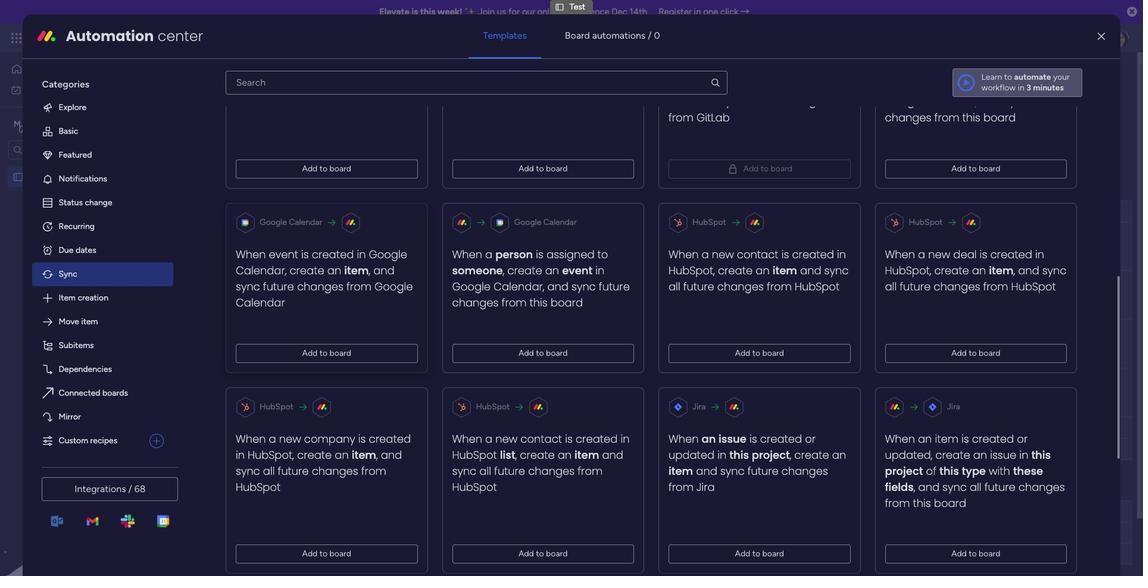Task type: vqa. For each thing, say whether or not it's contained in the screenshot.
is within the When a new contact is created in HubSpot
yes



Task type: locate. For each thing, give the bounding box(es) containing it.
0 vertical spatial updated
[[669, 78, 715, 93]]

when inside when a new deal is created in hubspot, create an
[[885, 247, 915, 262]]

or for when an item is created or updated, create an
[[1017, 62, 1028, 77]]

issue for when an issue is created or updated in item
[[719, 62, 745, 77]]

issue up this project , create an item
[[719, 432, 747, 446]]

calendar down pipeline
[[289, 217, 322, 227]]

add to board for when a new contact is created in hubspot
[[519, 549, 568, 559]]

2 vertical spatial /
[[128, 483, 132, 495]]

in inside when a new deal is created in hubspot, create an
[[1035, 247, 1044, 262]]

created inside when an item is created or updated, create an issue in
[[972, 432, 1014, 446]]

work right monday
[[96, 31, 118, 45]]

0 vertical spatial and sync all future changes from hubspot
[[669, 263, 849, 294]]

type up , and sync all future changes from this board
[[962, 464, 986, 479]]

1 horizontal spatial each
[[578, 62, 605, 77]]

test for test testing
[[225, 339, 241, 349]]

new up test building
[[225, 241, 242, 251]]

to
[[1004, 72, 1012, 82], [372, 78, 382, 93], [549, 78, 559, 93], [320, 164, 328, 174], [536, 164, 544, 174], [969, 164, 977, 174], [598, 247, 608, 262], [320, 348, 328, 358], [536, 348, 544, 358], [753, 348, 761, 358], [969, 348, 977, 358], [320, 549, 328, 559], [536, 549, 544, 559], [753, 549, 761, 559], [969, 549, 977, 559]]

when for when an issue
[[669, 432, 699, 446]]

main right "workspace" icon
[[27, 118, 48, 129]]

add
[[302, 164, 318, 174], [519, 164, 534, 174], [952, 164, 967, 174], [302, 348, 318, 358], [519, 348, 534, 358], [735, 348, 751, 358], [952, 348, 967, 358], [302, 549, 318, 559], [519, 549, 534, 559], [735, 549, 751, 559], [952, 549, 967, 559]]

updated, up the dapulse integrations image
[[885, 78, 933, 93]]

, to an
[[544, 78, 579, 93]]

test publishing
[[225, 388, 281, 398]]

1 vertical spatial see
[[543, 89, 557, 99]]

created inside when event is created in google calendar, create an
[[312, 247, 354, 262]]

create inside when event is created in google calendar, create an
[[290, 263, 325, 278]]

, and sync all future changes from hubspot for deal
[[885, 263, 1067, 294]]

add for when a
[[519, 348, 534, 358]]

1 updated, from the top
[[885, 78, 933, 93]]

0 vertical spatial new project
[[185, 143, 232, 153]]

0 horizontal spatial project
[[507, 90, 534, 100]]

column information image
[[539, 207, 548, 216]]

your right where
[[488, 90, 505, 100]]

, and sync all future changes from hubspot down company
[[236, 448, 402, 495]]

stuck
[[504, 388, 525, 398]]

0 horizontal spatial contact
[[521, 432, 562, 446]]

test right public board icon
[[28, 172, 44, 182]]

your up minutes
[[1053, 72, 1070, 82]]

0 vertical spatial owner
[[433, 206, 458, 216]]

2 timeline field from the top
[[828, 505, 865, 518]]

home button
[[7, 60, 128, 79]]

of right track on the left top of page
[[453, 90, 461, 100]]

to inside , to an item
[[372, 78, 382, 93]]

item
[[59, 293, 76, 303]]

home
[[27, 64, 50, 74]]

, sync each campaign from
[[236, 62, 389, 93]]

calendar, down the 'when a person is assigned to someone , create an event'
[[494, 279, 545, 294]]

0 horizontal spatial 1
[[400, 294, 403, 301]]

from left gitlab
[[669, 110, 694, 125]]

add for when a new company is created in hubspot, create an
[[302, 549, 318, 559]]

test left publishing
[[225, 388, 241, 398]]

see for see plans
[[208, 33, 222, 43]]

1 horizontal spatial main
[[199, 111, 217, 121]]

a for when a new deal is created in hubspot, create an
[[918, 247, 925, 262]]

issue up with
[[990, 448, 1017, 463]]

2 horizontal spatial calendar,
[[927, 94, 977, 109]]

item inside when an issue is created or updated in item
[[669, 94, 693, 109]]

dec 13
[[585, 340, 608, 349]]

dec
[[612, 7, 627, 17], [585, 291, 598, 300], [585, 340, 598, 349], [584, 388, 598, 397]]

jira inside and sync future changes from jira
[[697, 480, 715, 495]]

is inside when a new contact is created in hubspot, create an
[[782, 247, 789, 262]]

0 horizontal spatial see
[[208, 33, 222, 43]]

create inside when a new company is created in hubspot, create an
[[297, 448, 332, 463]]

add to board button for when
[[669, 545, 851, 564]]

item creation option
[[32, 286, 173, 310]]

2 owner from the top
[[433, 506, 458, 516]]

from right the dapulse integrations image
[[935, 110, 960, 125]]

14
[[600, 388, 608, 397]]

this down the fields
[[913, 496, 931, 511]]

1 horizontal spatial work
[[96, 31, 118, 45]]

future inside and sync future changes from jira
[[748, 464, 779, 479]]

when for when an issue is created or updated in item
[[669, 62, 699, 77]]

select product image
[[11, 32, 23, 44]]

add for when a new deal is created in hubspot, create an
[[952, 348, 967, 358]]

hubspot
[[693, 217, 726, 227], [909, 217, 943, 227], [795, 279, 840, 294], [1011, 279, 1056, 294], [260, 402, 294, 412], [476, 402, 510, 412], [452, 448, 497, 463], [236, 480, 281, 495], [452, 480, 497, 495]]

add for when an item is created or updated, create an issue in
[[952, 549, 967, 559]]

0 horizontal spatial type
[[229, 90, 246, 100]]

new inside when a new deal is created in hubspot, create an
[[928, 247, 951, 262]]

test left testing
[[225, 339, 241, 349]]

new project inside button
[[185, 143, 232, 153]]

1 column information image from the top
[[872, 207, 881, 216]]

dec for dec 14
[[584, 388, 598, 397]]

this
[[420, 7, 435, 17], [963, 110, 981, 125], [530, 295, 548, 310], [730, 448, 749, 463], [1032, 448, 1051, 463], [940, 464, 959, 479], [913, 496, 931, 511]]

add to board button for when event is created in google calendar, create an
[[236, 344, 418, 363]]

of down the add to favorites icon
[[248, 90, 256, 100]]

1 horizontal spatial contact
[[737, 247, 779, 262]]

dapulse checkmark sign image
[[818, 338, 824, 352]]

1 vertical spatial owner
[[433, 506, 458, 516]]

contact up list , create an item
[[521, 432, 562, 446]]

None search field
[[226, 71, 727, 95]]

this up these at bottom right
[[1032, 448, 1051, 463]]

2 vertical spatial issue
[[990, 448, 1017, 463]]

add to board for when a new contact is created in hubspot, create an
[[735, 348, 784, 358]]

an
[[702, 62, 716, 77], [918, 62, 932, 77], [385, 78, 399, 93], [562, 78, 576, 93], [973, 78, 987, 93], [328, 263, 341, 278], [545, 263, 559, 278], [756, 263, 770, 278], [972, 263, 986, 278], [702, 432, 716, 446], [918, 432, 932, 446], [335, 448, 349, 463], [558, 448, 572, 463], [832, 448, 846, 463], [973, 448, 987, 463]]

2 horizontal spatial hubspot,
[[885, 263, 932, 278]]

from left 1 'button'
[[347, 279, 372, 294]]

workspace
[[51, 118, 98, 129]]

sync inside , and sync future changes from google calendar
[[236, 279, 260, 294]]

issue inside when an item is created or updated, create an issue in
[[990, 448, 1017, 463]]

0 vertical spatial your
[[1053, 72, 1070, 82]]

1 updated from the top
[[669, 78, 715, 93]]

when inside when event is created in google calendar, create an
[[236, 247, 266, 262]]

0 vertical spatial column information image
[[872, 207, 881, 216]]

started
[[509, 242, 537, 252]]

0 vertical spatial production
[[230, 181, 289, 196]]

sync
[[334, 62, 359, 77], [551, 62, 575, 77], [721, 94, 745, 109], [1005, 94, 1029, 109], [825, 263, 849, 278], [1042, 263, 1067, 278], [236, 279, 260, 294], [572, 279, 596, 294], [236, 464, 260, 479], [452, 464, 477, 479], [721, 464, 745, 479], [943, 480, 967, 495]]

each for , sync each ad- set from
[[578, 62, 605, 77]]

categories list box
[[32, 68, 183, 453]]

register in one click → link
[[659, 7, 750, 17]]

1 horizontal spatial hubspot,
[[669, 263, 715, 278]]

0 vertical spatial updated,
[[885, 78, 933, 93]]

dec for dec 13
[[585, 340, 598, 349]]

column information image
[[872, 207, 881, 216], [872, 507, 881, 516]]

1 horizontal spatial 1
[[1087, 70, 1090, 80]]

create inside 'when an item is created or updated, create an'
[[936, 78, 970, 93]]

see more link
[[542, 89, 580, 101]]

0 vertical spatial timeline field
[[828, 205, 865, 218]]

1 vertical spatial 1
[[400, 294, 403, 301]]

in inside is created or updated in
[[718, 448, 727, 463]]

add to board for when an item is created or updated, create an issue in
[[952, 549, 1001, 559]]

categories
[[42, 79, 89, 90]]

0 horizontal spatial calendar
[[236, 295, 285, 310]]

each for , sync each campaign from
[[362, 62, 389, 77]]

done
[[505, 339, 525, 349]]

add to board button for when a
[[452, 344, 634, 363]]

0 horizontal spatial , and sync all future changes from hubspot
[[236, 448, 402, 495]]

created inside when a new company is created in hubspot, create an
[[369, 432, 411, 446]]

0 horizontal spatial new
[[185, 143, 203, 153]]

when an issue
[[669, 432, 747, 446]]

hubspot,
[[669, 263, 715, 278], [885, 263, 932, 278], [248, 448, 294, 463]]

dec left 14
[[584, 388, 598, 397]]

1 vertical spatial type
[[962, 464, 986, 479]]

lottie animation element
[[0, 456, 152, 576]]

connected boards option
[[32, 382, 173, 405]]

future inside , and sync all future changes from this board
[[985, 480, 1016, 495]]

new project up test building
[[225, 241, 271, 251]]

from left it
[[502, 295, 527, 310]]

0 horizontal spatial /
[[128, 483, 132, 495]]

hubspot, for when a new contact is created in hubspot, create an
[[669, 263, 715, 278]]

1 vertical spatial event
[[562, 263, 593, 278]]

Owner field
[[430, 205, 461, 218], [430, 505, 461, 518]]

new for when a new company is created in hubspot, create an
[[279, 432, 301, 446]]

work right 'my'
[[40, 84, 58, 94]]

project up building
[[245, 241, 271, 251]]

move
[[59, 317, 79, 327]]

/ left 68
[[128, 483, 132, 495]]

is inside when an issue is created or updated in item
[[748, 62, 756, 77]]

google inside when event is created in google calendar, create an
[[369, 247, 407, 262]]

hubspot inside when a new contact is created in hubspot
[[452, 448, 497, 463]]

1 vertical spatial , and sync all future changes from hubspot
[[236, 448, 402, 495]]

project up the fields
[[885, 464, 923, 479]]

0 vertical spatial issue
[[719, 62, 745, 77]]

1 horizontal spatial calendar,
[[494, 279, 545, 294]]

with
[[989, 464, 1010, 479]]

hubspot, inside when a new contact is created in hubspot, create an
[[669, 263, 715, 278]]

issue
[[719, 62, 745, 77], [719, 432, 747, 446], [990, 448, 1017, 463]]

sync inside , sync each ad- set from
[[551, 62, 575, 77]]

a for when a new contact is created in hubspot, create an
[[702, 247, 709, 262]]

1 horizontal spatial event
[[562, 263, 593, 278]]

working
[[490, 290, 521, 300]]

from down the fields
[[885, 496, 910, 511]]

0 horizontal spatial each
[[362, 62, 389, 77]]

test right online
[[570, 2, 585, 12]]

in inside when an item is created or updated, create an issue in
[[1020, 448, 1029, 463]]

due
[[59, 245, 74, 255]]

main for main workspace
[[27, 118, 48, 129]]

my work button
[[7, 80, 128, 99]]

from right project. in the top left of the page
[[294, 78, 319, 93]]

an inside when event is created in google calendar, create an
[[328, 263, 341, 278]]

this inside this project , create an item
[[730, 448, 749, 463]]

production inside field
[[230, 181, 289, 196]]

0 vertical spatial type
[[229, 90, 246, 100]]

1 horizontal spatial google calendar
[[514, 217, 577, 227]]

dec left 14th
[[612, 7, 627, 17]]

0 vertical spatial new
[[185, 143, 203, 153]]

sync inside , sync each campaign from
[[334, 62, 359, 77]]

changes
[[782, 94, 828, 109], [885, 110, 932, 125], [297, 279, 344, 294], [718, 279, 764, 294], [934, 279, 980, 294], [452, 295, 499, 310], [312, 464, 358, 479], [528, 464, 575, 479], [782, 464, 828, 479], [1019, 480, 1065, 495]]

→
[[741, 7, 750, 17]]

templates button
[[469, 21, 541, 50]]

when inside the 'when a person is assigned to someone , create an event'
[[452, 247, 482, 262]]

add to board button for when a new company is created in hubspot, create an
[[236, 545, 418, 564]]

post
[[205, 481, 228, 496]]

when inside when a new contact is created in hubspot
[[452, 432, 482, 446]]

or inside when an issue is created or updated in item
[[804, 62, 814, 77]]

test for test production pipeline
[[205, 181, 227, 196]]

not
[[492, 242, 507, 252]]

a inside the 'when a person is assigned to someone , create an event'
[[485, 247, 493, 262]]

2 horizontal spatial calendar
[[544, 217, 577, 227]]

1 vertical spatial in google calendar, and sync future changes from this board
[[452, 263, 630, 310]]

production for test
[[230, 181, 289, 196]]

column information image for first timeline field from the top of the page
[[872, 207, 881, 216]]

work
[[96, 31, 118, 45], [40, 84, 58, 94]]

project down main table button
[[205, 143, 232, 153]]

creation
[[78, 293, 108, 303]]

add for when event is created in google calendar, create an
[[302, 348, 318, 358]]

updated down when an issue
[[669, 448, 715, 463]]

new down main table button
[[185, 143, 203, 153]]

due dates
[[59, 245, 96, 255]]

when inside when a new contact is created in hubspot, create an
[[669, 247, 699, 262]]

1 horizontal spatial see
[[543, 89, 557, 99]]

calendar, up building
[[236, 263, 287, 278]]

1 vertical spatial column information image
[[872, 507, 881, 516]]

production right post
[[231, 481, 290, 496]]

when for when event is created in google calendar, create an
[[236, 247, 266, 262]]

0 horizontal spatial calendar,
[[236, 263, 287, 278]]

is inside when a new contact is created in hubspot
[[565, 432, 573, 446]]

automate
[[1014, 72, 1051, 82]]

and sync all future changes from hubspot
[[669, 263, 849, 294], [452, 448, 623, 495]]

2 updated from the top
[[669, 448, 715, 463]]

calendar, up integrate
[[927, 94, 977, 109]]

recurring option
[[32, 215, 173, 239]]

main for main table
[[199, 111, 217, 121]]

2 horizontal spatial project
[[885, 464, 923, 479]]

2 horizontal spatial /
[[1081, 70, 1085, 80]]

1 each from the left
[[362, 62, 389, 77]]

event up building
[[269, 247, 299, 262]]

each up timelines
[[362, 62, 389, 77]]

public board image
[[13, 171, 24, 182]]

future
[[748, 94, 779, 109], [1032, 94, 1063, 109], [263, 279, 294, 294], [599, 279, 630, 294], [684, 279, 715, 294], [900, 279, 931, 294], [278, 464, 309, 479], [494, 464, 525, 479], [748, 464, 779, 479], [985, 480, 1016, 495]]

1 vertical spatial /
[[1081, 70, 1085, 80]]

owner for second owner 'field' from the bottom
[[433, 206, 458, 216]]

a for when a new company is created in hubspot, create an
[[269, 432, 276, 446]]

test left building
[[225, 290, 241, 300]]

production
[[230, 181, 289, 196], [231, 481, 290, 496]]

/ for integrations / 68
[[128, 483, 132, 495]]

0 vertical spatial see
[[208, 33, 222, 43]]

status up recurring
[[59, 198, 83, 208]]

0 vertical spatial work
[[96, 31, 118, 45]]

0 vertical spatial timeline
[[831, 206, 862, 216]]

updated,
[[885, 78, 933, 93], [885, 448, 933, 463]]

when inside when a new company is created in hubspot, create an
[[236, 432, 266, 446]]

1 vertical spatial calendar,
[[236, 263, 287, 278]]

0 vertical spatial /
[[648, 30, 652, 41]]

jira
[[693, 402, 706, 412], [947, 402, 960, 412], [697, 480, 715, 495]]

sync inside and sync future changes from gitlab
[[721, 94, 745, 109]]

center
[[158, 26, 203, 46]]

dec left 13
[[585, 340, 598, 349]]

main inside button
[[199, 111, 217, 121]]

calendar down column information image
[[544, 217, 577, 227]]

when for when an item is created or updated, create an
[[885, 62, 915, 77]]

from inside and sync future changes from jira
[[669, 480, 694, 495]]

each inside , sync each campaign from
[[362, 62, 389, 77]]

issue up search icon
[[719, 62, 745, 77]]

1 vertical spatial work
[[40, 84, 58, 94]]

new inside when a new contact is created in hubspot, create an
[[712, 247, 734, 262]]

1 vertical spatial new project
[[225, 241, 271, 251]]

Priority field
[[663, 205, 696, 218]]

, inside , and sync all future changes from this board
[[914, 480, 916, 495]]

1 horizontal spatial in google calendar, and sync future changes from this board
[[885, 78, 1063, 125]]

2 updated, from the top
[[885, 448, 933, 463]]

test down new project button
[[205, 181, 227, 196]]

assessment
[[293, 481, 359, 496]]

when a new deal is created in hubspot, create an
[[885, 247, 1044, 278]]

set right track on the left top of page
[[452, 78, 468, 93]]

1 horizontal spatial set
[[452, 78, 468, 93]]

1 vertical spatial updated
[[669, 448, 715, 463]]

, sync each ad- set from
[[452, 62, 628, 93]]

0
[[654, 30, 660, 41]]

from down when an issue
[[669, 480, 694, 495]]

1 horizontal spatial status
[[503, 206, 527, 216]]

move item
[[59, 317, 98, 327]]

categories heading
[[32, 68, 173, 96]]

1 horizontal spatial type
[[962, 464, 986, 479]]

this up and sync future changes from jira
[[730, 448, 749, 463]]

custom recipes option
[[32, 429, 145, 453]]

contact down files "field"
[[737, 247, 779, 262]]

2 column information image from the top
[[872, 507, 881, 516]]

, inside the 'when a person is assigned to someone , create an event'
[[503, 263, 505, 278]]

automations
[[592, 30, 646, 41]]

list , create an item
[[500, 448, 599, 463]]

see left plans
[[208, 33, 222, 43]]

0 horizontal spatial status
[[59, 198, 83, 208]]

project.
[[258, 90, 287, 100]]

updated, up the fields
[[885, 448, 933, 463]]

14th
[[630, 7, 647, 17]]

when for when a new contact is created in hubspot, create an
[[669, 247, 699, 262]]

v2 overdue deadline image
[[559, 290, 569, 301]]

0 horizontal spatial work
[[40, 84, 58, 94]]

add for when a new contact is created in hubspot, create an
[[735, 348, 751, 358]]

when inside when an issue is created or updated in item
[[669, 62, 699, 77]]

or for when an item is created or updated, create an issue in
[[1017, 432, 1028, 446]]

v2 done deadline image
[[559, 338, 569, 350]]

jira up when an item is created or updated, create an issue in
[[947, 402, 960, 412]]

an inside the 'when a person is assigned to someone , create an event'
[[545, 263, 559, 278]]

add to board for when
[[735, 549, 784, 559]]

jira down when an issue
[[697, 480, 715, 495]]

custom
[[59, 436, 88, 446]]

1 vertical spatial project
[[752, 448, 790, 463]]

is inside when a new company is created in hubspot, create an
[[358, 432, 366, 446]]

type right any
[[229, 90, 246, 100]]

0 vertical spatial 1
[[1087, 70, 1090, 80]]

when a new contact is created in hubspot, create an
[[669, 247, 846, 278]]

from inside , and sync all future changes from this board
[[885, 496, 910, 511]]

this inside this project
[[1032, 448, 1051, 463]]

a for when a person is assigned to someone , create an event
[[485, 247, 493, 262]]

featured
[[59, 150, 92, 160]]

1 vertical spatial updated,
[[885, 448, 933, 463]]

or for when an issue is created or updated in item
[[804, 62, 814, 77]]

each inside , sync each ad- set from
[[578, 62, 605, 77]]

0 horizontal spatial in google calendar, and sync future changes from this board
[[452, 263, 630, 310]]

2 each from the left
[[578, 62, 605, 77]]

0 vertical spatial project
[[205, 143, 232, 153]]

work for my
[[40, 84, 58, 94]]

0 horizontal spatial hubspot,
[[248, 448, 294, 463]]

hubspot, for when a new deal is created in hubspot, create an
[[885, 263, 932, 278]]

test list box
[[0, 164, 152, 348]]

issue inside when an issue is created or updated in item
[[719, 62, 745, 77]]

/ right invite
[[1081, 70, 1085, 80]]

set right owners,
[[347, 90, 359, 100]]

Timeline field
[[828, 205, 865, 218], [828, 505, 865, 518]]

option
[[0, 166, 152, 168]]

show board description image
[[228, 69, 242, 81]]

of down when an item is created or updated, create an issue in
[[926, 464, 937, 479]]

and inside and sync future changes from jira
[[696, 464, 717, 479]]

add to board button for when a new contact is created in hubspot
[[452, 545, 634, 564]]

from down when a new contact is created in hubspot, create an
[[767, 279, 792, 294]]

/ left 0
[[648, 30, 652, 41]]

item inside , to an item
[[236, 94, 261, 109]]

1 horizontal spatial project
[[752, 448, 790, 463]]

new inside when a new company is created in hubspot, create an
[[279, 432, 301, 446]]

board
[[565, 30, 590, 41]]

0 horizontal spatial event
[[269, 247, 299, 262]]

click
[[720, 7, 738, 17]]

is inside 'when an item is created or updated, create an'
[[962, 62, 969, 77]]

main
[[199, 111, 217, 121], [27, 118, 48, 129]]

0 horizontal spatial and sync all future changes from hubspot
[[452, 448, 623, 495]]

when for when a person is assigned to someone , create an event
[[452, 247, 482, 262]]

0 vertical spatial event
[[269, 247, 299, 262]]

google calendar down test production pipeline field
[[260, 217, 322, 227]]

2 vertical spatial calendar,
[[494, 279, 545, 294]]

0 vertical spatial in google calendar, and sync future changes from this board
[[885, 78, 1063, 125]]

work inside button
[[40, 84, 58, 94]]

add to board for when event is created in google calendar, create an
[[302, 348, 351, 358]]

0 vertical spatial contact
[[737, 247, 779, 262]]

register
[[659, 7, 692, 17]]

pipeline
[[292, 181, 335, 196]]

or inside when an item is created or updated, create an issue in
[[1017, 432, 1028, 446]]

see left more
[[543, 89, 557, 99]]

when a new company is created in hubspot, create an
[[236, 432, 411, 463]]

main workspace
[[27, 118, 98, 129]]

from inside and sync future changes from gitlab
[[669, 110, 694, 125]]

campaign
[[236, 78, 291, 93]]

each left ad-
[[578, 62, 605, 77]]

, and sync all future changes from hubspot down deal
[[885, 263, 1067, 294]]

from right track on the left top of page
[[471, 78, 496, 93]]

is inside when event is created in google calendar, create an
[[302, 247, 309, 262]]

from down when a new company is created in hubspot, create an
[[361, 464, 386, 479]]

project up and sync future changes from jira
[[752, 448, 790, 463]]

1 horizontal spatial , and sync all future changes from hubspot
[[885, 263, 1067, 294]]

1 horizontal spatial new
[[225, 241, 242, 251]]

all
[[669, 279, 681, 294], [885, 279, 897, 294], [263, 464, 275, 479], [480, 464, 491, 479], [970, 480, 982, 495]]

sync option
[[32, 262, 173, 286]]

2 vertical spatial project
[[885, 464, 923, 479]]

0 horizontal spatial project
[[205, 143, 232, 153]]

1 vertical spatial timeline field
[[828, 505, 865, 518]]

calendar up testing
[[236, 295, 285, 310]]

main table
[[199, 111, 238, 121]]

status left column information image
[[503, 206, 527, 216]]

your
[[1053, 72, 1070, 82], [488, 90, 505, 100]]

manage
[[182, 90, 212, 100]]

test for test building
[[225, 290, 241, 300]]

dec left 12
[[585, 291, 598, 300]]

from inside , sync each campaign from
[[294, 78, 319, 93]]

when
[[669, 62, 699, 77], [885, 62, 915, 77], [236, 247, 266, 262], [452, 247, 482, 262], [669, 247, 699, 262], [885, 247, 915, 262], [236, 432, 266, 446], [452, 432, 482, 446], [669, 432, 699, 446], [885, 432, 915, 446]]

1 owner from the top
[[433, 206, 458, 216]]

1 vertical spatial production
[[231, 481, 290, 496]]

1 horizontal spatial project
[[245, 241, 271, 251]]

integrations
[[75, 483, 126, 495]]

us
[[497, 7, 506, 17]]

a inside when a new deal is created in hubspot, create an
[[918, 247, 925, 262]]

in
[[694, 7, 701, 17], [718, 78, 727, 93], [1024, 78, 1033, 93], [1018, 83, 1024, 93], [357, 247, 366, 262], [837, 247, 846, 262], [1035, 247, 1044, 262], [596, 263, 605, 278], [621, 432, 630, 446], [236, 448, 245, 463], [718, 448, 727, 463], [1020, 448, 1029, 463]]

test for test publishing
[[225, 388, 241, 398]]

/ for invite / 1
[[1081, 70, 1085, 80]]

project left stands.
[[507, 90, 534, 100]]

contact
[[737, 247, 779, 262], [521, 432, 562, 446]]

jira down medium
[[693, 402, 706, 412]]

event
[[269, 247, 299, 262], [562, 263, 593, 278]]

0 vertical spatial , and sync all future changes from hubspot
[[885, 263, 1067, 294]]

a inside when a new contact is created in hubspot
[[485, 432, 493, 446]]

a inside when a new contact is created in hubspot, create an
[[702, 247, 709, 262]]

fields
[[885, 480, 914, 495]]

new project down main table button
[[185, 143, 232, 153]]

main left table
[[199, 111, 217, 121]]

1 vertical spatial project
[[245, 241, 271, 251]]

production left pipeline
[[230, 181, 289, 196]]

1 horizontal spatial your
[[1053, 72, 1070, 82]]

google calendar down column information image
[[514, 217, 577, 227]]

this down when an item is created or updated, create an issue in
[[940, 464, 959, 479]]

google calendar
[[260, 217, 322, 227], [514, 217, 577, 227]]

add to favorites image
[[248, 69, 260, 81]]

calendar, inside when event is created in google calendar, create an
[[236, 263, 287, 278]]

when a person is assigned to someone , create an event
[[452, 247, 608, 278]]

subitems option
[[32, 334, 173, 358]]

automation
[[66, 26, 154, 46]]

workspace selection element
[[11, 117, 99, 132]]

contact for list
[[521, 432, 562, 446]]

see for see more
[[543, 89, 557, 99]]

, inside , sync each ad- set from
[[546, 62, 548, 77]]

updated up gitlab
[[669, 78, 715, 93]]

due dates option
[[32, 239, 173, 262]]

1 vertical spatial timeline
[[831, 506, 862, 516]]

event down assigned
[[562, 263, 593, 278]]

2 timeline from the top
[[831, 506, 862, 516]]

0 horizontal spatial main
[[27, 118, 48, 129]]

when for when an item is created or updated, create an issue in
[[885, 432, 915, 446]]

it
[[534, 290, 539, 300]]

/ inside button
[[1081, 70, 1085, 80]]

building
[[243, 290, 273, 300]]

0 horizontal spatial your
[[488, 90, 505, 100]]



Task type: describe. For each thing, give the bounding box(es) containing it.
changes inside , and sync future changes from google calendar
[[297, 279, 344, 294]]

item inside this project , create an item
[[669, 464, 693, 479]]

an inside when a new company is created in hubspot, create an
[[335, 448, 349, 463]]

help button
[[1042, 542, 1084, 562]]

m
[[14, 119, 21, 129]]

changes inside and sync future changes from jira
[[782, 464, 828, 479]]

future inside , and sync future changes from google calendar
[[263, 279, 294, 294]]

notifications
[[59, 174, 107, 184]]

filter by anything image
[[416, 141, 430, 155]]

dependencies option
[[32, 358, 173, 382]]

item inside when an item is created or updated, create an issue in
[[935, 432, 959, 446]]

create inside when a new contact is created in hubspot, create an
[[718, 263, 753, 278]]

search image
[[710, 77, 721, 88]]

12
[[600, 291, 608, 300]]

in inside when a new contact is created in hubspot
[[621, 432, 630, 446]]

featured option
[[32, 143, 173, 167]]

all inside , and sync all future changes from this board
[[970, 480, 982, 495]]

test building
[[225, 290, 273, 300]]

0 horizontal spatial of
[[248, 90, 256, 100]]

create inside when an item is created or updated, create an issue in
[[936, 448, 970, 463]]

created inside when a new contact is created in hubspot
[[576, 432, 618, 446]]

to inside the 'when a person is assigned to someone , create an event'
[[598, 247, 608, 262]]

hubspot, for when a new company is created in hubspot, create an
[[248, 448, 294, 463]]

1 timeline from the top
[[831, 206, 862, 216]]

a for when a new contact is created in hubspot
[[485, 432, 493, 446]]

updated, for when an item is created or updated, create an issue in
[[885, 448, 933, 463]]

event inside the 'when a person is assigned to someone , create an event'
[[562, 263, 593, 278]]

not started
[[492, 242, 537, 252]]

workflow
[[981, 83, 1016, 93]]

work for monday
[[96, 31, 118, 45]]

sort by any column image
[[434, 142, 453, 154]]

automation  center image
[[37, 27, 56, 46]]

this right integrate
[[963, 110, 981, 125]]

mirror option
[[32, 405, 173, 429]]

when for when a new contact is created in hubspot
[[452, 432, 482, 446]]

one
[[703, 7, 718, 17]]

project for this project
[[885, 464, 923, 479]]

, and sync future changes from google calendar
[[236, 263, 413, 310]]

learn
[[981, 72, 1002, 82]]

create inside this project , create an item
[[795, 448, 829, 463]]

new inside button
[[185, 143, 203, 153]]

from down when a new deal is created in hubspot, create an
[[983, 279, 1008, 294]]

1 horizontal spatial /
[[648, 30, 652, 41]]

new for when a new contact is created in hubspot, create an
[[712, 247, 734, 262]]

management
[[120, 31, 185, 45]]

high
[[671, 339, 688, 349]]

this project
[[885, 448, 1051, 479]]

board automations / 0 button
[[551, 21, 674, 50]]

when an issue is created or updated in item
[[669, 62, 814, 109]]

and inside and sync future changes from gitlab
[[696, 94, 717, 109]]

1 horizontal spatial of
[[453, 90, 461, 100]]

an inside this project , create an item
[[832, 448, 846, 463]]

from down list , create an item
[[578, 464, 603, 479]]

explore
[[59, 102, 86, 112]]

your inside your workflow in
[[1053, 72, 1070, 82]]

an inside when a new contact is created in hubspot, create an
[[756, 263, 770, 278]]

new project button
[[180, 139, 236, 158]]

files
[[755, 206, 771, 216]]

testing
[[243, 339, 270, 349]]

explore option
[[32, 96, 173, 120]]

is inside when an item is created or updated, create an issue in
[[962, 432, 969, 446]]

when for when a new deal is created in hubspot, create an
[[885, 247, 915, 262]]

calendar inside , and sync future changes from google calendar
[[236, 295, 285, 310]]

1 vertical spatial your
[[488, 90, 505, 100]]

connected boards
[[59, 388, 128, 398]]

in inside when a new contact is created in hubspot, create an
[[837, 247, 846, 262]]

james peterson image
[[1110, 29, 1129, 48]]

our
[[522, 7, 535, 17]]

1 inside 'button'
[[400, 294, 403, 301]]

created inside when an issue is created or updated in item
[[759, 62, 801, 77]]

activity
[[980, 70, 1009, 80]]

project for this project , create an item
[[752, 448, 790, 463]]

status for status
[[503, 206, 527, 216]]

add to board for when a
[[519, 348, 568, 358]]

an inside when a new deal is created in hubspot, create an
[[972, 263, 986, 278]]

post production assessment
[[205, 481, 359, 496]]

status change option
[[32, 191, 173, 215]]

change
[[85, 198, 112, 208]]

owners,
[[316, 90, 345, 100]]

updated inside when an issue is created or updated in item
[[669, 78, 715, 93]]

templates
[[483, 30, 527, 41]]

custom recipes
[[59, 436, 117, 446]]

when event is created in google calendar, create an
[[236, 247, 407, 278]]

contact for item
[[737, 247, 779, 262]]

add for when a new contact is created in hubspot
[[519, 549, 534, 559]]

sync inside , and sync all future changes from this board
[[943, 480, 967, 495]]

changes inside and sync future changes from gitlab
[[782, 94, 828, 109]]

test inside list box
[[28, 172, 44, 182]]

in inside when an issue is created or updated in item
[[718, 78, 727, 93]]

timelines
[[361, 90, 394, 100]]

, inside , to an item
[[367, 78, 369, 93]]

new for when a new deal is created in hubspot, create an
[[928, 247, 951, 262]]

item inside option
[[81, 317, 98, 327]]

type for this
[[962, 464, 986, 479]]

68
[[134, 483, 146, 495]]

future inside and sync future changes from gitlab
[[748, 94, 779, 109]]

add to board button for when a new contact is created in hubspot, create an
[[669, 344, 851, 363]]

, and sync all future changes from this board
[[885, 480, 1065, 511]]

, inside , sync each campaign from
[[330, 62, 331, 77]]

recurring
[[59, 221, 95, 232]]

is created or updated in
[[669, 432, 816, 463]]

an inside when an issue is created or updated in item
[[702, 62, 716, 77]]

when an item is created or updated, create an issue in
[[885, 432, 1032, 463]]

add to board button for when a new deal is created in hubspot, create an
[[885, 344, 1067, 363]]

dec 14
[[584, 388, 608, 397]]

monday
[[53, 31, 94, 45]]

stands.
[[536, 90, 562, 100]]

add to board button for when an item is created or updated, create an issue in
[[885, 545, 1067, 564]]

create inside the 'when a person is assigned to someone , create an event'
[[508, 263, 542, 278]]

connected
[[59, 388, 100, 398]]

add for when
[[735, 549, 751, 559]]

created inside 'when an item is created or updated, create an'
[[972, 62, 1014, 77]]

project inside button
[[205, 143, 232, 153]]

1 timeline field from the top
[[828, 205, 865, 218]]

1 inside button
[[1087, 70, 1090, 80]]

board inside , and sync all future changes from this board
[[934, 496, 966, 511]]

online
[[537, 7, 561, 17]]

created inside is created or updated in
[[760, 432, 802, 446]]

0 vertical spatial project
[[507, 90, 534, 100]]

type for any
[[229, 90, 246, 100]]

company
[[304, 432, 355, 446]]

someone
[[452, 263, 503, 278]]

and sync future changes from jira
[[669, 464, 828, 495]]

add to board for when a new company is created in hubspot, create an
[[302, 549, 351, 559]]

new for when a new contact is created in hubspot
[[496, 432, 518, 446]]

gitlab
[[697, 110, 730, 125]]

set inside , sync each ad- set from
[[452, 78, 468, 93]]

2 owner field from the top
[[430, 505, 461, 518]]

this left v2 overdue deadline image
[[530, 295, 548, 310]]

dates
[[76, 245, 96, 255]]

item inside 'when an item is created or updated, create an'
[[935, 62, 959, 77]]

from inside , and sync future changes from google calendar
[[347, 279, 372, 294]]

status change
[[59, 198, 112, 208]]

status for status change
[[59, 198, 83, 208]]

column information image for first timeline field from the bottom
[[872, 507, 881, 516]]

this inside , and sync all future changes from this board
[[913, 496, 931, 511]]

my work
[[26, 84, 58, 94]]

or inside is created or updated in
[[805, 432, 816, 446]]

when for when a new company is created in hubspot, create an
[[236, 432, 266, 446]]

1 horizontal spatial calendar
[[289, 217, 322, 227]]

is inside is created or updated in
[[750, 432, 757, 446]]

changes inside , and sync all future changes from this board
[[1019, 480, 1065, 495]]

, inside , and sync future changes from google calendar
[[369, 263, 371, 278]]

, to an item
[[236, 78, 399, 109]]

updated inside is created or updated in
[[669, 448, 715, 463]]

Search in workspace field
[[25, 143, 99, 157]]

automate
[[1047, 112, 1085, 122]]

ad-
[[608, 62, 628, 77]]

invite
[[1058, 70, 1079, 80]]

, inside this project , create an item
[[790, 448, 792, 463]]

integrations / 68 button
[[42, 477, 178, 501]]

this left week!
[[420, 7, 435, 17]]

person
[[496, 247, 533, 262]]

is inside the 'when a person is assigned to someone , create an event'
[[536, 247, 544, 262]]

help
[[1052, 546, 1073, 558]]

lottie animation image
[[0, 456, 152, 576]]

mirror
[[59, 412, 81, 422]]

and sync future changes from gitlab
[[669, 94, 828, 125]]

medium
[[664, 388, 695, 398]]

google inside , and sync future changes from google calendar
[[375, 279, 413, 294]]

1 vertical spatial new
[[225, 241, 242, 251]]

1 google calendar from the left
[[260, 217, 322, 227]]

dec for dec 12
[[585, 291, 598, 300]]

monday work management
[[53, 31, 185, 45]]

2 google calendar from the left
[[514, 217, 577, 227]]

notifications option
[[32, 167, 173, 191]]

create inside when a new deal is created in hubspot, create an
[[935, 263, 969, 278]]

when an item is created or updated, create an
[[885, 62, 1028, 93]]

Test Production Pipeline field
[[202, 181, 338, 196]]

and inside , and sync future changes from google calendar
[[374, 263, 395, 278]]

my
[[26, 84, 38, 94]]

event inside when event is created in google calendar, create an
[[269, 247, 299, 262]]

in inside your workflow in
[[1018, 83, 1024, 93]]

2 horizontal spatial of
[[926, 464, 937, 479]]

in inside when event is created in google calendar, create an
[[357, 247, 366, 262]]

basic option
[[32, 120, 173, 143]]

week!
[[437, 7, 462, 17]]

join
[[478, 7, 495, 17]]

publishing
[[243, 388, 281, 398]]

plans
[[224, 33, 244, 43]]

workspace image
[[11, 118, 23, 131]]

minutes
[[1033, 83, 1064, 93]]

created inside when a new contact is created in hubspot, create an
[[792, 247, 834, 262]]

and inside , and sync all future changes from this board
[[919, 480, 940, 495]]

1 horizontal spatial and sync all future changes from hubspot
[[669, 263, 849, 294]]

move item option
[[32, 310, 173, 334]]

updated, for when an item is created or updated, create an
[[885, 78, 933, 93]]

✨
[[464, 7, 476, 17]]

working on it
[[490, 290, 539, 300]]

, and sync all future changes from hubspot for company
[[236, 448, 402, 495]]

add to board for when a new deal is created in hubspot, create an
[[952, 348, 1001, 358]]

0 horizontal spatial set
[[347, 90, 359, 100]]

Post Production Assessment field
[[202, 481, 362, 497]]

see plans button
[[192, 29, 250, 47]]

assign
[[289, 90, 314, 100]]

item creation
[[59, 293, 108, 303]]

in inside when a new company is created in hubspot, create an
[[236, 448, 245, 463]]

is inside when a new deal is created in hubspot, create an
[[980, 247, 987, 262]]

owner for second owner 'field' from the top
[[433, 506, 458, 516]]

learn to automate
[[981, 72, 1051, 82]]

elevate
[[379, 7, 409, 17]]

1 vertical spatial and sync all future changes from hubspot
[[452, 448, 623, 495]]

issue for when an issue
[[719, 432, 747, 446]]

conference
[[564, 7, 609, 17]]

0 vertical spatial calendar,
[[927, 94, 977, 109]]

Search for a column type search field
[[226, 71, 727, 95]]

Status field
[[500, 205, 530, 218]]

created inside when a new deal is created in hubspot, create an
[[991, 247, 1032, 262]]

production for post
[[231, 481, 290, 496]]

see more
[[543, 89, 578, 99]]

1 owner field from the top
[[430, 205, 461, 218]]

sync inside and sync future changes from jira
[[721, 464, 745, 479]]

dapulse integrations image
[[914, 112, 923, 121]]

main table button
[[180, 107, 247, 126]]

Files field
[[752, 205, 774, 218]]

when a new contact is created in hubspot
[[452, 432, 630, 463]]

13
[[600, 340, 608, 349]]



